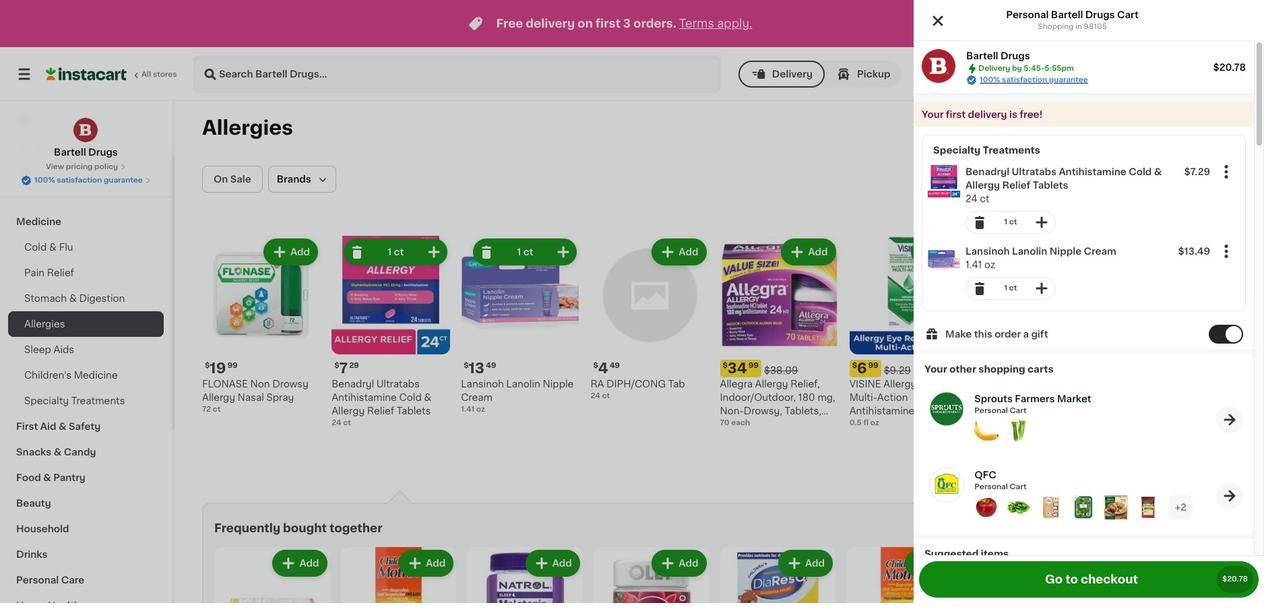 Task type: describe. For each thing, give the bounding box(es) containing it.
this
[[975, 330, 993, 339]]

items
[[981, 549, 1009, 559]]

1 vertical spatial ultratabs
[[377, 380, 420, 389]]

mg, inside the allegra allergy relief, 24 hr, indoor/outdoor, 180 mg, gelcaps
[[1109, 420, 1127, 430]]

ct right benadryl ultratabs antihistamine cold & allergy relief tablets image on the top of the page
[[980, 194, 990, 204]]

49 for 13
[[486, 362, 496, 370]]

aids
[[54, 345, 74, 355]]

allergy inside visine allergy relief multi-action antihistamine eye drops 0.5 fl oz
[[884, 380, 917, 389]]

allergy inside the allegra allergy relief, 24 hr, indoor/outdoor, 180 mg, gelcaps
[[1144, 393, 1177, 403]]

relief inside visine allergy relief multi-action antihistamine eye drops 0.5 fl oz
[[919, 380, 947, 389]]

2 horizontal spatial oz
[[985, 260, 996, 270]]

terms
[[679, 18, 715, 29]]

ct left increment quantity of benadryl ultratabs antihistamine cold & allergy relief tablets image
[[1010, 218, 1018, 226]]

drugs inside "link"
[[88, 148, 118, 157]]

1 vertical spatial $20.78
[[1223, 576, 1248, 583]]

$ for 13
[[464, 362, 469, 370]]

limited time offer region
[[0, 0, 1225, 47]]

1 horizontal spatial delivery
[[968, 110, 1008, 119]]

$ for 25
[[982, 362, 987, 370]]

indoor/outdoor, inside allegra allergy relief, indoor/outdoor, 180 mg, non-drowsy, tablets, value size
[[720, 393, 796, 403]]

1 vertical spatial tablets
[[397, 407, 431, 416]]

sale
[[230, 175, 251, 184]]

allegra allergy relief, 24 hr, indoor/outdoor, 180 mg, gelcaps
[[1109, 393, 1223, 430]]

specialty treatments inside specialty treatments link
[[24, 396, 125, 406]]

product group containing 7
[[332, 236, 450, 429]]

size
[[748, 420, 768, 430]]

go to cart image for market
[[1222, 412, 1238, 428]]

1 horizontal spatial satisfaction
[[1002, 76, 1048, 84]]

spend
[[983, 381, 1008, 388]]

make
[[946, 330, 972, 339]]

1 horizontal spatial benadryl
[[966, 167, 1010, 177]]

simple truth baby spinach, organic image
[[1072, 495, 1096, 520]]

1 left increment quantity of benadryl ultratabs antihistamine cold & allergy relief tablets image
[[1005, 218, 1008, 226]]

spray
[[267, 393, 294, 403]]

19
[[210, 361, 226, 376]]

99 for 6
[[869, 362, 879, 370]]

stomach
[[24, 294, 67, 303]]

1 vertical spatial lanolin
[[507, 380, 541, 389]]

non
[[251, 380, 270, 389]]

go to cart image for cart
[[1222, 488, 1238, 504]]

a
[[1024, 330, 1029, 339]]

bartell inside personal bartell drugs cart shopping in 98105
[[1052, 10, 1084, 20]]

stomach & digestion link
[[8, 286, 164, 311]]

$ for 4
[[593, 362, 598, 370]]

drinks
[[16, 550, 48, 560]]

pricing
[[66, 163, 93, 171]]

go to checkout
[[1046, 574, 1139, 585]]

remove benadryl ultratabs antihistamine cold & allergy relief tablets image for increment quantity of benadryl ultratabs antihistamine cold & allergy relief tablets icon
[[349, 244, 366, 260]]

1 vertical spatial benadryl
[[332, 380, 374, 389]]

$ for 34
[[723, 362, 728, 370]]

bartell drugs link
[[54, 117, 118, 159]]

visine
[[850, 380, 882, 389]]

value
[[720, 420, 746, 430]]

100% satisfaction guarantee inside button
[[34, 177, 143, 184]]

1 vertical spatial bartell drugs
[[54, 148, 118, 157]]

0 vertical spatial antihistamine
[[1059, 167, 1127, 177]]

ra diph/cong tab 24 ct
[[591, 380, 685, 400]]

180 inside allegra allergy relief, indoor/outdoor, 180 mg, non-drowsy, tablets, value size
[[799, 393, 816, 403]]

allergy inside xyzal allergy relief, 24 hr, original prescription strength 35 ct
[[1007, 393, 1040, 403]]

4
[[598, 361, 609, 376]]

digestion
[[79, 294, 125, 303]]

$9.29
[[884, 366, 911, 376]]

24 inside product group
[[966, 194, 978, 204]]

1 horizontal spatial treatments
[[983, 146, 1041, 155]]

terms apply. link
[[679, 18, 753, 29]]

100% satisfaction guarantee button
[[21, 173, 151, 186]]

spend $30, save $3
[[983, 381, 1058, 388]]

personal inside personal bartell drugs cart shopping in 98105
[[1007, 10, 1049, 20]]

1 ct for remove lansinoh lanolin nipple cream image
[[517, 247, 534, 257]]

1 ct for the remove benadryl ultratabs antihistamine cold & allergy relief tablets icon related to increment quantity of benadryl ultratabs antihistamine cold & allergy relief tablets image
[[1005, 218, 1018, 226]]

0 horizontal spatial 5:45-
[[1024, 65, 1045, 72]]

organic celery image
[[1007, 419, 1032, 444]]

flonase
[[202, 380, 248, 389]]

flu
[[59, 243, 73, 252]]

2 inside button
[[1218, 69, 1224, 79]]

pickup
[[857, 69, 891, 79]]

allegra for allegra allergy relief, 24 hr, indoor/outdoor, 180 mg, gelcaps
[[1109, 393, 1142, 403]]

children's medicine link
[[8, 363, 164, 388]]

allergy inside flonase non drowsy allergy nasal spray 72 ct
[[202, 393, 235, 403]]

xyzal allergy relief, 24 hr, original prescription strength 35 ct
[[979, 393, 1091, 440]]

antihistamine inside visine allergy relief multi-action antihistamine eye drops 0.5 fl oz
[[850, 407, 915, 416]]

multi-
[[850, 393, 878, 403]]

pain relief link
[[8, 260, 164, 286]]

benadryl ultratabs antihistamine cold & allergy relief tablets image
[[928, 165, 961, 198]]

drops
[[938, 407, 967, 416]]

ra
[[591, 380, 604, 389]]

delivery button
[[739, 61, 825, 88]]

1 right remove lansinoh lanolin nipple cream image
[[517, 247, 521, 257]]

on
[[578, 18, 593, 29]]

1 horizontal spatial 5:45-
[[1098, 69, 1127, 79]]

indoor/outdoor, inside the allegra allergy relief, 24 hr, indoor/outdoor, 180 mg, gelcaps
[[1124, 407, 1200, 416]]

0 vertical spatial 1.41
[[966, 260, 982, 270]]

100% satisfaction guarantee link
[[980, 75, 1089, 86]]

1 horizontal spatial 100%
[[980, 76, 1001, 84]]

product group containing 19
[[202, 236, 321, 415]]

$3
[[1048, 381, 1058, 388]]

clio clio vanilla greek yogurt bars image
[[1040, 495, 1064, 520]]

$ 19 99
[[205, 361, 238, 376]]

0 horizontal spatial antihistamine
[[332, 393, 397, 403]]

personal inside qfc personal cart
[[975, 483, 1008, 491]]

+ 2
[[1175, 503, 1187, 512]]

cart inside qfc personal cart
[[1010, 483, 1027, 491]]

1 vertical spatial treatments
[[71, 396, 125, 406]]

1 horizontal spatial 5:55pm
[[1127, 69, 1167, 79]]

$30,
[[1010, 381, 1027, 388]]

0 horizontal spatial specialty
[[24, 396, 69, 406]]

1 vertical spatial lansinoh
[[461, 380, 504, 389]]

$ for 6
[[853, 362, 857, 370]]

1 horizontal spatial by
[[1082, 69, 1096, 79]]

1 horizontal spatial ultratabs
[[1012, 167, 1057, 177]]

go to cart element for market
[[1217, 406, 1244, 433]]

100% inside button
[[34, 177, 55, 184]]

on sale
[[214, 175, 251, 184]]

24 for xyzal allergy relief, 24 hr, original prescription strength 35 ct
[[1074, 393, 1086, 403]]

delivery inside "button"
[[772, 69, 813, 79]]

lansinoh lanolin nipple cream image
[[928, 245, 961, 277]]

0 vertical spatial $20.78
[[1214, 63, 1246, 72]]

$ 25 99
[[982, 361, 1017, 376]]

bartell drugs image
[[922, 49, 956, 83]]

increment quantity of lansinoh lanolin nipple cream image for remove lansinoh lanolin nipple cream image
[[556, 244, 572, 260]]

gelcaps
[[1129, 420, 1168, 430]]

0 horizontal spatial cold
[[24, 243, 47, 252]]

0 vertical spatial lansinoh lanolin nipple cream 1.41 oz
[[966, 247, 1117, 270]]

first aid & safety link
[[8, 414, 164, 440]]

1 ct for the remove benadryl ultratabs antihistamine cold & allergy relief tablets icon for increment quantity of benadryl ultratabs antihistamine cold & allergy relief tablets icon
[[388, 247, 404, 257]]

1 vertical spatial benadryl ultratabs antihistamine cold & allergy relief tablets 24 ct
[[332, 380, 432, 427]]

sleep
[[24, 345, 51, 355]]

hr, for indoor/outdoor,
[[1109, 407, 1122, 416]]

delivery by 5:45-5:55pm down in
[[1036, 69, 1167, 79]]

go to cart element for cart
[[1217, 482, 1244, 509]]

pain relief
[[24, 268, 74, 278]]

99 for 19
[[227, 362, 238, 370]]

1 horizontal spatial 100% satisfaction guarantee
[[980, 76, 1089, 84]]

98105 button
[[918, 55, 999, 93]]

market
[[1058, 394, 1092, 404]]

0 vertical spatial bartell drugs
[[967, 51, 1031, 61]]

qfc
[[975, 471, 997, 480]]

farmers
[[1015, 394, 1055, 404]]

medicine link
[[8, 209, 164, 235]]

order
[[995, 330, 1021, 339]]

specialty treatments link
[[8, 388, 164, 414]]

1 vertical spatial lansinoh lanolin nipple cream 1.41 oz
[[461, 380, 574, 413]]

0 vertical spatial cream
[[1084, 247, 1117, 256]]

lists
[[38, 169, 61, 179]]

food
[[16, 473, 41, 483]]

1 vertical spatial 1.41
[[461, 406, 475, 413]]

allegra allergy relief, indoor/outdoor, 180 mg, non-drowsy, tablets, value size
[[720, 380, 836, 430]]

tablets inside product group
[[1033, 181, 1069, 190]]

1 horizontal spatial specialty
[[934, 146, 981, 155]]

organic banana image
[[975, 419, 999, 444]]

29
[[349, 362, 359, 370]]

first
[[16, 422, 38, 431]]

shop link
[[8, 107, 164, 133]]

apply.
[[717, 18, 753, 29]]

stomach & digestion
[[24, 294, 125, 303]]

$ for 19
[[205, 362, 210, 370]]

$6.99 original price: $9.29 element
[[850, 360, 969, 378]]

& inside 'link'
[[69, 294, 77, 303]]

remove benadryl ultratabs antihistamine cold & allergy relief tablets image for increment quantity of benadryl ultratabs antihistamine cold & allergy relief tablets image
[[972, 214, 988, 231]]

together
[[330, 523, 383, 534]]

your for your other shopping carts
[[925, 365, 948, 374]]

1 vertical spatial drugs
[[1001, 51, 1031, 61]]

$7.29
[[1185, 167, 1211, 177]]

snacks & candy
[[16, 448, 96, 457]]

allergy inside allegra allergy relief, indoor/outdoor, 180 mg, non-drowsy, tablets, value size
[[755, 380, 788, 389]]

aid
[[40, 422, 56, 431]]

25
[[987, 361, 1006, 376]]

safety
[[69, 422, 101, 431]]

1 horizontal spatial medicine
[[74, 371, 118, 380]]

1 vertical spatial oz
[[476, 406, 485, 413]]

product group containing 4
[[591, 236, 710, 402]]

first inside limited time offer region
[[596, 18, 621, 29]]

34
[[728, 361, 747, 376]]

ct inside flonase non drowsy allergy nasal spray 72 ct
[[213, 406, 221, 413]]

sprouts farmers market personal cart
[[975, 394, 1092, 415]]

orders.
[[634, 18, 677, 29]]

frequently bought together section
[[202, 503, 1228, 603]]

product group containing lansinoh lanolin nipple cream
[[923, 239, 1246, 305]]

$38.09
[[764, 366, 799, 376]]

ct right remove lansinoh lanolin nipple cream icon
[[1010, 284, 1018, 292]]

fl
[[864, 419, 869, 427]]

delivery by 5:45-5:55pm up 100% satisfaction guarantee link
[[979, 65, 1074, 72]]

$ 34 99
[[723, 361, 759, 376]]

guarantee inside 100% satisfaction guarantee button
[[104, 177, 143, 184]]

70
[[720, 419, 730, 427]]

is
[[1010, 110, 1018, 119]]

view pricing policy link
[[46, 162, 126, 173]]

prescription
[[1034, 407, 1091, 416]]

tab
[[669, 380, 685, 389]]

$13.49
[[1179, 247, 1211, 256]]



Task type: vqa. For each thing, say whether or not it's contained in the screenshot.
Pickup
yes



Task type: locate. For each thing, give the bounding box(es) containing it.
1 vertical spatial satisfaction
[[57, 177, 102, 184]]

benadryl
[[966, 167, 1010, 177], [332, 380, 374, 389]]

guarantee inside 100% satisfaction guarantee link
[[1050, 76, 1089, 84]]

increment quantity of benadryl ultratabs antihistamine cold & allergy relief tablets image
[[1034, 214, 1050, 231]]

oz
[[985, 260, 996, 270], [476, 406, 485, 413], [871, 419, 880, 427]]

allegra for allegra allergy relief, indoor/outdoor, 180 mg, non-drowsy, tablets, value size
[[720, 380, 753, 389]]

3 $ from the left
[[464, 362, 469, 370]]

1 horizontal spatial 1.41
[[966, 260, 982, 270]]

bartell drugs up view pricing policy link in the top of the page
[[54, 148, 118, 157]]

treatments
[[983, 146, 1041, 155], [71, 396, 125, 406]]

99 inside $ 34 99
[[749, 362, 759, 370]]

allergies up sale
[[202, 118, 293, 138]]

relief, for original
[[1042, 393, 1072, 403]]

24 inside the allegra allergy relief, 24 hr, indoor/outdoor, 180 mg, gelcaps
[[1211, 393, 1223, 403]]

1 vertical spatial cold
[[24, 243, 47, 252]]

99 right 34
[[749, 362, 759, 370]]

lansinoh lanolin nipple cream 1.41 oz
[[966, 247, 1117, 270], [461, 380, 574, 413]]

1 vertical spatial allergies
[[24, 320, 65, 329]]

guarantee down policy on the left top of the page
[[104, 177, 143, 184]]

indoor/outdoor, up gelcaps
[[1124, 407, 1200, 416]]

0 vertical spatial allegra
[[720, 380, 753, 389]]

4 $ from the left
[[593, 362, 598, 370]]

delivery left on
[[526, 18, 575, 29]]

99 for 25
[[1007, 362, 1017, 370]]

by down in
[[1082, 69, 1096, 79]]

1 horizontal spatial bartell drugs
[[967, 51, 1031, 61]]

0 horizontal spatial tablets
[[397, 407, 431, 416]]

drugs up "delivery by 5:45-5:55pm" link
[[1086, 10, 1115, 20]]

1 go to cart image from the top
[[1222, 412, 1238, 428]]

1 horizontal spatial 98105
[[1084, 23, 1108, 30]]

100% up your first delivery is free! at the right of page
[[980, 76, 1001, 84]]

lansinoh up remove lansinoh lanolin nipple cream icon
[[966, 247, 1010, 256]]

sargento natural string cheese snacks image
[[1137, 495, 1161, 520]]

sprouts
[[975, 394, 1013, 404]]

ct down ra
[[602, 392, 610, 400]]

ct inside xyzal allergy relief, 24 hr, original prescription strength 35 ct
[[991, 433, 999, 440]]

0 horizontal spatial 5:55pm
[[1045, 65, 1074, 72]]

specialty up benadryl ultratabs antihistamine cold & allergy relief tablets image on the top of the page
[[934, 146, 981, 155]]

your for your first delivery is free!
[[922, 110, 944, 119]]

100% down view at the top left of page
[[34, 177, 55, 184]]

&
[[1155, 167, 1163, 177], [49, 243, 57, 252], [69, 294, 77, 303], [424, 393, 432, 403], [59, 422, 66, 431], [54, 448, 62, 457], [43, 473, 51, 483]]

personal inside 'sprouts farmers market personal cart'
[[975, 407, 1008, 415]]

your down 98105 popup button
[[922, 110, 944, 119]]

1 49 from the left
[[486, 362, 496, 370]]

lansinoh lanolin nipple cream 1.41 oz down increment quantity of benadryl ultratabs antihistamine cold & allergy relief tablets image
[[966, 247, 1117, 270]]

oz down $ 13 49
[[476, 406, 485, 413]]

lists link
[[8, 160, 164, 187]]

your first delivery is free!
[[922, 110, 1043, 119]]

medicine down sleep aids link
[[74, 371, 118, 380]]

0 horizontal spatial 98105
[[939, 69, 971, 79]]

98105 right in
[[1084, 23, 1108, 30]]

2 product group from the top
[[923, 239, 1246, 305]]

0 horizontal spatial bartell
[[54, 148, 86, 157]]

1 horizontal spatial cream
[[1084, 247, 1117, 256]]

lansinoh lanolin nipple cream button
[[966, 245, 1167, 258]]

0 vertical spatial satisfaction
[[1002, 76, 1048, 84]]

in
[[1076, 23, 1083, 30]]

to
[[1066, 574, 1079, 585]]

7
[[339, 361, 348, 376]]

suggested
[[925, 549, 979, 559]]

2 99 from the left
[[749, 362, 759, 370]]

ct right remove lansinoh lanolin nipple cream image
[[524, 247, 534, 257]]

0 vertical spatial 180
[[799, 393, 816, 403]]

1 $ from the left
[[205, 362, 210, 370]]

+
[[1175, 503, 1181, 512]]

suggested items
[[925, 549, 1009, 559]]

1 vertical spatial remove benadryl ultratabs antihistamine cold & allergy relief tablets image
[[349, 244, 366, 260]]

1 ct right remove lansinoh lanolin nipple cream icon
[[1005, 284, 1018, 292]]

by up 100% satisfaction guarantee link
[[1013, 65, 1022, 72]]

personal care
[[16, 576, 84, 585]]

benadryl ultratabs antihistamine cold & allergy relief tablets 24 ct
[[966, 167, 1163, 204], [332, 380, 432, 427]]

0 horizontal spatial nipple
[[543, 380, 574, 389]]

items in cart element for cart
[[975, 495, 1193, 523]]

98105 inside popup button
[[939, 69, 971, 79]]

items in cart element for market
[[975, 419, 1092, 447]]

mg, left gelcaps
[[1109, 420, 1127, 430]]

treatments down the is
[[983, 146, 1041, 155]]

0 vertical spatial lanolin
[[1013, 247, 1048, 256]]

98105 inside personal bartell drugs cart shopping in 98105
[[1084, 23, 1108, 30]]

oz right fl
[[871, 419, 880, 427]]

1 horizontal spatial delivery
[[979, 65, 1011, 72]]

1 vertical spatial increment quantity of lansinoh lanolin nipple cream image
[[1034, 280, 1050, 297]]

free
[[496, 18, 523, 29]]

tablets,
[[785, 407, 822, 416]]

24 for ra diph/cong tab 24 ct
[[591, 392, 600, 400]]

household link
[[8, 516, 164, 542]]

benadryl right benadryl ultratabs antihistamine cold & allergy relief tablets image on the top of the page
[[966, 167, 1010, 177]]

delivery by 5:45-5:55pm
[[979, 65, 1074, 72], [1036, 69, 1167, 79]]

1 vertical spatial go to cart element
[[1217, 482, 1244, 509]]

benadryl ultratabs antihistamine cold & allergy relief tablets 24 ct down 29
[[332, 380, 432, 427]]

personal
[[1007, 10, 1049, 20], [975, 407, 1008, 415], [975, 483, 1008, 491], [16, 576, 59, 585]]

hr, for original
[[979, 407, 992, 416]]

$ 7 29
[[334, 361, 359, 376]]

service type group
[[739, 61, 902, 88]]

2 vertical spatial cold
[[399, 393, 422, 403]]

98105 up your first delivery is free! at the right of page
[[939, 69, 971, 79]]

0 horizontal spatial by
[[1013, 65, 1022, 72]]

allegra allergy relief, 24 hr, indoor/outdoor, 180 mg, gelcaps button
[[1109, 236, 1228, 442]]

1 items in cart element from the top
[[975, 419, 1092, 447]]

bartell up shopping
[[1052, 10, 1084, 20]]

product group containing benadryl ultratabs antihistamine cold & allergy relief tablets
[[923, 160, 1246, 239]]

allegra inside the allegra allergy relief, 24 hr, indoor/outdoor, 180 mg, gelcaps
[[1109, 393, 1142, 403]]

hr, inside xyzal allergy relief, 24 hr, original prescription strength 35 ct
[[979, 407, 992, 416]]

0 vertical spatial oz
[[985, 260, 996, 270]]

beauty link
[[8, 491, 164, 516]]

drinks link
[[8, 542, 164, 568]]

allergy down $38.09
[[755, 380, 788, 389]]

xyzal
[[979, 393, 1005, 403]]

pain
[[24, 268, 45, 278]]

allergy down spend $30, save $3
[[1007, 393, 1040, 403]]

children's medicine
[[24, 371, 118, 380]]

0 horizontal spatial delivery
[[526, 18, 575, 29]]

1.41
[[966, 260, 982, 270], [461, 406, 475, 413]]

180 inside the allegra allergy relief, 24 hr, indoor/outdoor, 180 mg, gelcaps
[[1203, 407, 1220, 416]]

7 $ from the left
[[982, 362, 987, 370]]

all stores link
[[46, 55, 178, 93]]

all
[[142, 71, 151, 78]]

24 inside ra diph/cong tab 24 ct
[[591, 392, 600, 400]]

personal down drinks
[[16, 576, 59, 585]]

1 left increment quantity of benadryl ultratabs antihistamine cold & allergy relief tablets icon
[[388, 247, 392, 257]]

$ inside $ 25 99
[[982, 362, 987, 370]]

1 vertical spatial specialty
[[24, 396, 69, 406]]

49 for 4
[[610, 362, 620, 370]]

frequently bought together
[[214, 523, 383, 534]]

other items in cart note
[[1169, 495, 1193, 520]]

product group
[[923, 160, 1246, 239], [923, 239, 1246, 305]]

on sale button
[[202, 166, 263, 193]]

product group containing 13
[[461, 236, 580, 415]]

1 vertical spatial go to cart image
[[1222, 488, 1238, 504]]

tablets
[[1033, 181, 1069, 190], [397, 407, 431, 416]]

1 horizontal spatial bartell
[[967, 51, 999, 61]]

medicine up cold & flu
[[16, 217, 61, 227]]

cold & flu link
[[8, 235, 164, 260]]

0 vertical spatial ultratabs
[[1012, 167, 1057, 177]]

bartell right bartell drugs image
[[967, 51, 999, 61]]

on
[[214, 175, 228, 184]]

99 right 19
[[227, 362, 238, 370]]

view pricing policy
[[46, 163, 118, 171]]

0 horizontal spatial allegra
[[720, 380, 753, 389]]

5:55pm up 100% satisfaction guarantee link
[[1045, 65, 1074, 72]]

6 $ from the left
[[853, 362, 857, 370]]

ct down $ 7 29
[[343, 419, 351, 427]]

ct inside ra diph/cong tab 24 ct
[[602, 392, 610, 400]]

1 horizontal spatial cold
[[399, 393, 422, 403]]

delivery left the is
[[968, 110, 1008, 119]]

go to cart image
[[1222, 412, 1238, 428], [1222, 488, 1238, 504]]

1 horizontal spatial nipple
[[1050, 247, 1082, 256]]

by
[[1013, 65, 1022, 72], [1082, 69, 1096, 79]]

allergies down stomach
[[24, 320, 65, 329]]

stores
[[153, 71, 177, 78]]

49 inside $ 4 49
[[610, 362, 620, 370]]

1 horizontal spatial indoor/outdoor,
[[1124, 407, 1200, 416]]

0 vertical spatial bartell
[[1052, 10, 1084, 20]]

1 product group from the top
[[923, 160, 1246, 239]]

your left other
[[925, 365, 948, 374]]

1 horizontal spatial 49
[[610, 362, 620, 370]]

ultratabs
[[1012, 167, 1057, 177], [377, 380, 420, 389]]

ct
[[980, 194, 990, 204], [1010, 218, 1018, 226], [394, 247, 404, 257], [524, 247, 534, 257], [1010, 284, 1018, 292], [602, 392, 610, 400], [213, 406, 221, 413], [343, 419, 351, 427], [991, 433, 999, 440]]

3
[[623, 18, 631, 29]]

$ for 7
[[334, 362, 339, 370]]

personal up shopping
[[1007, 10, 1049, 20]]

0 vertical spatial drugs
[[1086, 10, 1115, 20]]

add button
[[265, 240, 317, 264], [653, 240, 705, 264], [783, 240, 835, 264], [912, 240, 965, 264], [1042, 240, 1094, 264], [1171, 240, 1224, 264], [274, 552, 326, 576], [400, 552, 453, 576], [527, 552, 579, 576], [653, 552, 705, 576], [780, 552, 832, 576], [906, 552, 958, 576], [1033, 552, 1085, 576], [1159, 552, 1211, 576]]

0 vertical spatial 100% satisfaction guarantee
[[980, 76, 1089, 84]]

100% satisfaction guarantee up free!
[[980, 76, 1089, 84]]

remove benadryl ultratabs antihistamine cold & allergy relief tablets image
[[972, 214, 988, 231], [349, 244, 366, 260]]

72
[[202, 406, 211, 413]]

49 right the 13
[[486, 362, 496, 370]]

1 horizontal spatial 180
[[1203, 407, 1220, 416]]

0 vertical spatial your
[[922, 110, 944, 119]]

cart inside personal bartell drugs cart shopping in 98105
[[1118, 10, 1139, 20]]

0 horizontal spatial 180
[[799, 393, 816, 403]]

0 horizontal spatial lansinoh lanolin nipple cream 1.41 oz
[[461, 380, 574, 413]]

allergy down flonase
[[202, 393, 235, 403]]

personal down qfc
[[975, 483, 1008, 491]]

product group containing 34
[[720, 236, 839, 430]]

hr, inside the allegra allergy relief, 24 hr, indoor/outdoor, 180 mg, gelcaps
[[1109, 407, 1122, 416]]

hr, right prescription
[[1109, 407, 1122, 416]]

specialty treatments down your first delivery is free! at the right of page
[[934, 146, 1041, 155]]

1 vertical spatial your
[[925, 365, 948, 374]]

$ inside $ 6 99
[[853, 362, 857, 370]]

strength
[[979, 420, 1021, 430]]

product group down increment quantity of benadryl ultratabs antihistamine cold & allergy relief tablets image
[[923, 239, 1246, 305]]

49 inside $ 13 49
[[486, 362, 496, 370]]

0 vertical spatial treatments
[[983, 146, 1041, 155]]

1 99 from the left
[[227, 362, 238, 370]]

99 inside $ 25 99
[[1007, 362, 1017, 370]]

lansinoh lanolin nipple cream 1.41 oz down $ 13 49
[[461, 380, 574, 413]]

1 ct right remove lansinoh lanolin nipple cream image
[[517, 247, 534, 257]]

pickup button
[[825, 61, 902, 88]]

70 each
[[720, 419, 750, 427]]

hr,
[[979, 407, 992, 416], [1109, 407, 1122, 416]]

1 horizontal spatial lansinoh
[[966, 247, 1010, 256]]

bartell drugs up 100% satisfaction guarantee link
[[967, 51, 1031, 61]]

mg, up tablets,
[[818, 393, 836, 403]]

benadryl down $ 7 29
[[332, 380, 374, 389]]

treatments down children's medicine link
[[71, 396, 125, 406]]

diph/cong
[[607, 380, 666, 389]]

$ inside $ 7 29
[[334, 362, 339, 370]]

1 horizontal spatial drugs
[[1001, 51, 1031, 61]]

0 horizontal spatial allergies
[[24, 320, 65, 329]]

items in cart element
[[975, 419, 1092, 447], [975, 495, 1193, 523]]

2 items in cart element from the top
[[975, 495, 1193, 523]]

2 vertical spatial cart
[[1010, 483, 1027, 491]]

nipple left ra
[[543, 380, 574, 389]]

food & pantry
[[16, 473, 86, 483]]

increment quantity of lansinoh lanolin nipple cream image
[[556, 244, 572, 260], [1034, 280, 1050, 297]]

2 horizontal spatial delivery
[[1036, 69, 1080, 79]]

allergy down $9.29 at the right bottom
[[884, 380, 917, 389]]

children's
[[24, 371, 72, 380]]

instacart logo image
[[46, 66, 127, 82]]

cart inside 'sprouts farmers market personal cart'
[[1010, 407, 1027, 415]]

5:45-
[[1024, 65, 1045, 72], [1098, 69, 1127, 79]]

your
[[922, 110, 944, 119], [925, 365, 948, 374]]

relief, inside the allegra allergy relief, 24 hr, indoor/outdoor, 180 mg, gelcaps
[[1179, 393, 1209, 403]]

remove lansinoh lanolin nipple cream image
[[972, 280, 988, 297]]

organic - apples - honeycrisp image
[[975, 495, 999, 520]]

2 go to cart element from the top
[[1217, 482, 1244, 509]]

0 vertical spatial indoor/outdoor,
[[720, 393, 796, 403]]

ct right 72
[[213, 406, 221, 413]]

oz inside visine allergy relief multi-action antihistamine eye drops 0.5 fl oz
[[871, 419, 880, 427]]

shopping
[[979, 365, 1026, 374]]

None field
[[1216, 161, 1238, 183], [1216, 241, 1238, 262], [1216, 161, 1238, 183], [1216, 241, 1238, 262]]

household
[[16, 524, 69, 534]]

specialty down children's
[[24, 396, 69, 406]]

2 button
[[1183, 58, 1238, 90]]

1 horizontal spatial benadryl ultratabs antihistamine cold & allergy relief tablets 24 ct
[[966, 167, 1163, 204]]

shop
[[38, 115, 63, 125]]

allergy right benadryl ultratabs antihistamine cold & allergy relief tablets image on the top of the page
[[966, 181, 1000, 190]]

guarantee down in
[[1050, 76, 1089, 84]]

99 for 34
[[749, 362, 759, 370]]

0 vertical spatial specialty treatments
[[934, 146, 1041, 155]]

5:55pm
[[1045, 65, 1074, 72], [1127, 69, 1167, 79]]

1 right remove lansinoh lanolin nipple cream icon
[[1005, 284, 1008, 292]]

1 horizontal spatial allegra
[[1109, 393, 1142, 403]]

2 $ from the left
[[334, 362, 339, 370]]

eye
[[917, 407, 935, 416]]

1 go to cart element from the top
[[1217, 406, 1244, 433]]

items in cart element containing +
[[975, 495, 1193, 523]]

personal care link
[[8, 568, 164, 593]]

hr, down sprouts
[[979, 407, 992, 416]]

1 horizontal spatial lansinoh lanolin nipple cream 1.41 oz
[[966, 247, 1117, 270]]

each
[[732, 419, 750, 427]]

nasal
[[238, 393, 264, 403]]

allergy down $ 7 29
[[332, 407, 365, 416]]

allegra up gelcaps
[[1109, 393, 1142, 403]]

0 horizontal spatial first
[[596, 18, 621, 29]]

5 $ from the left
[[723, 362, 728, 370]]

99 inside $ 19 99
[[227, 362, 238, 370]]

bartell drugs logo image
[[73, 117, 99, 143]]

1 ct left increment quantity of benadryl ultratabs antihistamine cold & allergy relief tablets icon
[[388, 247, 404, 257]]

0 horizontal spatial 100% satisfaction guarantee
[[34, 177, 143, 184]]

satisfaction inside button
[[57, 177, 102, 184]]

5:45- up 100% satisfaction guarantee link
[[1024, 65, 1045, 72]]

1 ct left increment quantity of benadryl ultratabs antihistamine cold & allergy relief tablets image
[[1005, 218, 1018, 226]]

go to cart element
[[1217, 406, 1244, 433], [1217, 482, 1244, 509]]

$ inside $ 19 99
[[205, 362, 210, 370]]

product group containing 6
[[850, 236, 969, 429]]

specialty treatments down children's medicine
[[24, 396, 125, 406]]

1.41 down the 13
[[461, 406, 475, 413]]

product group up lansinoh lanolin nipple cream button
[[923, 160, 1246, 239]]

2 horizontal spatial cold
[[1129, 167, 1152, 177]]

0 vertical spatial cold
[[1129, 167, 1152, 177]]

indoor/outdoor, up the "drowsy,"
[[720, 393, 796, 403]]

other
[[950, 365, 977, 374]]

cold & flu
[[24, 243, 73, 252]]

5:45- down personal bartell drugs cart shopping in 98105
[[1098, 69, 1127, 79]]

0 horizontal spatial bartell drugs
[[54, 148, 118, 157]]

allegra down 34
[[720, 380, 753, 389]]

2 go to cart image from the top
[[1222, 488, 1238, 504]]

2 49 from the left
[[610, 362, 620, 370]]

shopping
[[1038, 23, 1074, 30]]

food & pantry link
[[8, 465, 164, 491]]

0 horizontal spatial 1.41
[[461, 406, 475, 413]]

bartell inside "link"
[[54, 148, 86, 157]]

relief, for mg,
[[791, 380, 820, 389]]

relief, for indoor/outdoor,
[[1179, 393, 1209, 403]]

benadryl ultratabs antihistamine cold & allergy relief tablets 24 ct up increment quantity of benadryl ultratabs antihistamine cold & allergy relief tablets image
[[966, 167, 1163, 204]]

drugs up policy on the left top of the page
[[88, 148, 118, 157]]

99 right 6
[[869, 362, 879, 370]]

1.41 up remove lansinoh lanolin nipple cream icon
[[966, 260, 982, 270]]

again
[[68, 142, 95, 152]]

0 horizontal spatial guarantee
[[104, 177, 143, 184]]

1 vertical spatial antihistamine
[[332, 393, 397, 403]]

1 horizontal spatial antihistamine
[[850, 407, 915, 416]]

1 ct for remove lansinoh lanolin nipple cream icon
[[1005, 284, 1018, 292]]

3 99 from the left
[[869, 362, 879, 370]]

drugs up 100% satisfaction guarantee link
[[1001, 51, 1031, 61]]

2 vertical spatial drugs
[[88, 148, 118, 157]]

gift
[[1032, 330, 1049, 339]]

relief inside "pain relief" link
[[47, 268, 74, 278]]

5:55pm left 2 button at the top
[[1127, 69, 1167, 79]]

1 vertical spatial 180
[[1203, 407, 1220, 416]]

satisfaction up free!
[[1002, 76, 1048, 84]]

1 horizontal spatial relief,
[[1042, 393, 1072, 403]]

1 vertical spatial 100% satisfaction guarantee
[[34, 177, 143, 184]]

ct right 35
[[991, 433, 999, 440]]

0 horizontal spatial cream
[[461, 393, 493, 403]]

increment quantity of benadryl ultratabs antihistamine cold & allergy relief tablets image
[[426, 244, 442, 260]]

allergies link
[[8, 311, 164, 337]]

first left 3
[[596, 18, 621, 29]]

24
[[966, 194, 978, 204], [591, 392, 600, 400], [1074, 393, 1086, 403], [1211, 393, 1223, 403], [332, 419, 341, 427]]

add
[[290, 247, 310, 257], [679, 247, 699, 257], [809, 247, 828, 257], [938, 247, 958, 257], [1068, 247, 1087, 257], [1197, 247, 1217, 257], [300, 559, 319, 568], [426, 559, 446, 568], [553, 559, 572, 568], [679, 559, 699, 568], [806, 559, 825, 568], [932, 559, 952, 568], [1058, 559, 1078, 568], [1185, 559, 1205, 568]]

green jalapeño pepper image
[[1007, 495, 1032, 520]]

product group containing 25
[[979, 236, 1098, 468]]

bartell up pricing
[[54, 148, 86, 157]]

satisfaction down pricing
[[57, 177, 102, 184]]

1 vertical spatial first
[[946, 110, 966, 119]]

2 hr, from the left
[[1109, 407, 1122, 416]]

0 horizontal spatial lanolin
[[507, 380, 541, 389]]

ct left increment quantity of benadryl ultratabs antihistamine cold & allergy relief tablets icon
[[394, 247, 404, 257]]

increment quantity of lansinoh lanolin nipple cream image for remove lansinoh lanolin nipple cream icon
[[1034, 280, 1050, 297]]

99 inside $ 6 99
[[869, 362, 879, 370]]

product group
[[202, 236, 321, 415], [332, 236, 450, 429], [461, 236, 580, 415], [591, 236, 710, 402], [720, 236, 839, 430], [850, 236, 969, 429], [979, 236, 1098, 468], [1109, 236, 1228, 468], [214, 547, 330, 603], [341, 547, 457, 603], [467, 547, 583, 603], [594, 547, 710, 603], [720, 547, 836, 603], [847, 547, 962, 603], [973, 547, 1089, 603], [1100, 547, 1215, 603]]

$ inside $ 13 49
[[464, 362, 469, 370]]

oz up remove lansinoh lanolin nipple cream icon
[[985, 260, 996, 270]]

marie callender's chicken pot pie, frozen meal image
[[1104, 495, 1129, 520]]

1 horizontal spatial first
[[946, 110, 966, 119]]

24 inside xyzal allergy relief, 24 hr, original prescription strength 35 ct
[[1074, 393, 1086, 403]]

policy
[[94, 163, 118, 171]]

0.5
[[850, 419, 862, 427]]

buy it again
[[38, 142, 95, 152]]

4 99 from the left
[[1007, 362, 1017, 370]]

99 right 25
[[1007, 362, 1017, 370]]

personal down sprouts
[[975, 407, 1008, 415]]

$ inside $ 34 99
[[723, 362, 728, 370]]

None search field
[[193, 55, 721, 93]]

1 vertical spatial bartell
[[967, 51, 999, 61]]

0 horizontal spatial medicine
[[16, 217, 61, 227]]

mg, inside allegra allergy relief, indoor/outdoor, 180 mg, non-drowsy, tablets, value size
[[818, 393, 836, 403]]

2 vertical spatial bartell
[[54, 148, 86, 157]]

benadryl ultratabs antihistamine cold & allergy relief tablets 24 ct inside product group
[[966, 167, 1163, 204]]

allergy up gelcaps
[[1144, 393, 1177, 403]]

relief, inside allegra allergy relief, indoor/outdoor, 180 mg, non-drowsy, tablets, value size
[[791, 380, 820, 389]]

drugs inside personal bartell drugs cart shopping in 98105
[[1086, 10, 1115, 20]]

0 horizontal spatial ultratabs
[[377, 380, 420, 389]]

0 vertical spatial tablets
[[1033, 181, 1069, 190]]

remove lansinoh lanolin nipple cream image
[[479, 244, 495, 260]]

first aid & safety
[[16, 422, 101, 431]]

first down 98105 popup button
[[946, 110, 966, 119]]

2 inside other items in cart 'note'
[[1181, 503, 1187, 512]]

0 vertical spatial benadryl
[[966, 167, 1010, 177]]

allegra inside allegra allergy relief, indoor/outdoor, 180 mg, non-drowsy, tablets, value size
[[720, 380, 753, 389]]

0 vertical spatial medicine
[[16, 217, 61, 227]]

lansinoh down $ 13 49
[[461, 380, 504, 389]]

100% satisfaction guarantee down view pricing policy link in the top of the page
[[34, 177, 143, 184]]

relief, inside xyzal allergy relief, 24 hr, original prescription strength 35 ct
[[1042, 393, 1072, 403]]

0 vertical spatial mg,
[[818, 393, 836, 403]]

$ inside $ 4 49
[[593, 362, 598, 370]]

$34.99 original price: $38.09 element
[[720, 360, 839, 378]]

1 hr, from the left
[[979, 407, 992, 416]]

35
[[979, 433, 989, 440]]

1 vertical spatial indoor/outdoor,
[[1124, 407, 1200, 416]]

0 horizontal spatial relief,
[[791, 380, 820, 389]]

99
[[227, 362, 238, 370], [749, 362, 759, 370], [869, 362, 879, 370], [1007, 362, 1017, 370]]

delivery inside limited time offer region
[[526, 18, 575, 29]]

frequently
[[214, 523, 280, 534]]

allergy
[[966, 181, 1000, 190], [755, 380, 788, 389], [884, 380, 917, 389], [202, 393, 235, 403], [1007, 393, 1040, 403], [1144, 393, 1177, 403], [332, 407, 365, 416]]

1 horizontal spatial allergies
[[202, 118, 293, 138]]

0 vertical spatial items in cart element
[[975, 419, 1092, 447]]

1 horizontal spatial 2
[[1218, 69, 1224, 79]]

cold inside product group
[[1129, 167, 1152, 177]]

0 vertical spatial first
[[596, 18, 621, 29]]

24 for allegra allergy relief, 24 hr, indoor/outdoor, 180 mg, gelcaps
[[1211, 393, 1223, 403]]

medicine
[[16, 217, 61, 227], [74, 371, 118, 380]]

0 horizontal spatial drugs
[[88, 148, 118, 157]]

49 right 4
[[610, 362, 620, 370]]



